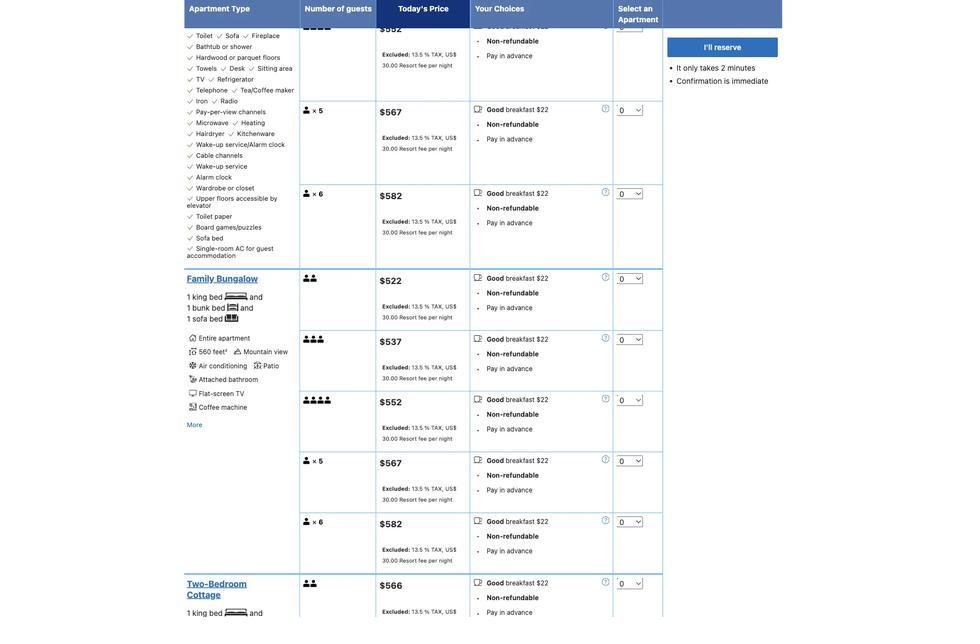 Task type: locate. For each thing, give the bounding box(es) containing it.
1 vertical spatial coffee
[[199, 403, 219, 411]]

8 resort from the top
[[400, 557, 417, 564]]

single-
[[196, 244, 218, 252]]

1 good from the top
[[487, 22, 504, 30]]

two-bedroom cottage link
[[187, 578, 294, 600]]

night for 2nd more details on meals and payment options icon from the top of the page
[[439, 229, 453, 236]]

$22 for 1st more details on meals and payment options icon from the bottom of the page
[[537, 579, 549, 587]]

cable channels
[[196, 152, 243, 159]]

two-bedroom cottage
[[187, 579, 247, 600]]

good breakfast $22 for 2nd more details on meals and payment options icon from the top of the page
[[487, 189, 549, 197]]

× 6 for 2nd more details on meals and payment options icon from the top of the page
[[312, 190, 323, 198]]

non-
[[487, 37, 503, 44], [487, 120, 503, 128], [487, 204, 503, 212], [487, 289, 503, 297], [487, 350, 503, 357], [487, 411, 503, 418], [487, 471, 503, 479], [487, 532, 503, 540], [487, 594, 503, 602]]

coffee machine up toiletries
[[199, 0, 247, 8]]

or up the desk
[[229, 54, 236, 61]]

0 vertical spatial × 6
[[312, 190, 323, 198]]

7 good breakfast $22 from the top
[[487, 457, 549, 464]]

or left shower
[[222, 43, 228, 50]]

1 × from the top
[[312, 106, 317, 114]]

$22 for more details on meals and payment options image for $582
[[537, 517, 549, 525]]

7 advance from the top
[[507, 486, 533, 494]]

fee for more details on meals and payment options image for $552
[[419, 62, 427, 68]]

breakfast for more details on meals and payment options image for $552
[[506, 22, 535, 30]]

8 advance from the top
[[507, 547, 533, 554]]

and down 'family bungalow' link
[[250, 293, 263, 302]]

1 horizontal spatial floors
[[263, 54, 280, 61]]

excluded: for 6th more details on meals and payment options icon from the bottom
[[382, 134, 410, 141]]

5 non- from the top
[[487, 350, 503, 357]]

4 night from the top
[[439, 314, 453, 320]]

9 advance from the top
[[507, 609, 533, 616]]

5 breakfast from the top
[[506, 335, 535, 343]]

apartment
[[219, 334, 250, 342]]

0 horizontal spatial floors
[[217, 194, 234, 202]]

5
[[319, 107, 323, 114], [319, 458, 323, 465]]

up down cable channels
[[216, 162, 224, 170]]

8 pay in advance from the top
[[487, 547, 533, 554]]

elevator
[[187, 202, 211, 209]]

0 vertical spatial 5
[[319, 107, 323, 114]]

more details on meals and payment options image
[[602, 21, 610, 29], [602, 334, 610, 342], [602, 516, 610, 524]]

0 vertical spatial machine
[[221, 0, 247, 8]]

fireplace
[[252, 32, 280, 39]]

accessible
[[236, 194, 268, 202]]

non- for 3rd more details on meals and payment options icon from the bottom
[[487, 411, 503, 418]]

4 tax, from the top
[[431, 303, 444, 310]]

9 us$ from the top
[[445, 608, 457, 615]]

channels up heating
[[239, 108, 266, 116]]

5 good breakfast $22 from the top
[[487, 335, 549, 343]]

8 13.5 from the top
[[412, 546, 423, 553]]

1 us$ from the top
[[445, 51, 457, 57]]

2 5 from the top
[[319, 458, 323, 465]]

more details on meals and payment options image
[[602, 105, 610, 112], [602, 188, 610, 196], [602, 273, 610, 281], [602, 395, 610, 402], [602, 456, 610, 463], [602, 578, 610, 586]]

breakfast for more details on meals and payment options image for $582
[[506, 517, 535, 525]]

pay-
[[196, 108, 210, 116]]

1 horizontal spatial clock
[[269, 141, 285, 148]]

select an apartment
[[618, 4, 659, 24]]

bed up the 1 bunk bed
[[209, 293, 223, 302]]

tv down 'towels'
[[196, 75, 205, 83]]

6 night from the top
[[439, 435, 453, 442]]

8 $22 from the top
[[537, 517, 549, 525]]

0 vertical spatial more details on meals and payment options image
[[602, 21, 610, 29]]

toilet up board
[[196, 212, 213, 220]]

1 vertical spatial sofa
[[196, 234, 210, 242]]

coffee machine down screen
[[199, 403, 247, 411]]

shower
[[230, 43, 252, 50]]

1 horizontal spatial sofa
[[226, 32, 239, 39]]

6
[[319, 190, 323, 198], [319, 518, 323, 526]]

toilet down free
[[196, 32, 213, 39]]

1 pay from the top
[[487, 52, 498, 59]]

night for 3rd more details on meals and payment options icon from the bottom
[[439, 435, 453, 442]]

2 pay from the top
[[487, 135, 498, 143]]

$22 for third more details on meals and payment options icon from the top of the page
[[537, 274, 549, 282]]

or up upper floors accessible by elevator in the left top of the page
[[228, 184, 234, 192]]

fee for $537's more details on meals and payment options image
[[419, 375, 427, 381]]

1 vertical spatial floors
[[217, 194, 234, 202]]

7 refundable from the top
[[503, 471, 539, 479]]

× 5
[[312, 106, 323, 114], [312, 457, 323, 465]]

2 vertical spatial 1
[[187, 314, 190, 323]]

0 vertical spatial coffee machine
[[199, 0, 247, 8]]

13.5
[[412, 51, 423, 57], [412, 134, 423, 141], [412, 218, 423, 225], [412, 303, 423, 310], [412, 364, 423, 370], [412, 425, 423, 431], [412, 485, 423, 492], [412, 546, 423, 553], [412, 608, 423, 615]]

7 night from the top
[[439, 496, 453, 503]]

6 per from the top
[[429, 435, 437, 442]]

closet
[[236, 184, 254, 192]]

coffee down flat-
[[199, 403, 219, 411]]

2 advance from the top
[[507, 135, 533, 143]]

5 13.5 % tax, us$ 30.00 resort fee per night from the top
[[382, 364, 457, 381]]

1 vertical spatial × 6
[[312, 518, 323, 526]]

1 vertical spatial $582
[[380, 519, 402, 529]]

8 good breakfast $22 from the top
[[487, 517, 549, 525]]

an
[[644, 4, 653, 13]]

bed down the 1 bunk bed
[[210, 314, 223, 323]]

tv down the bathroom
[[236, 390, 244, 397]]

1 vertical spatial up
[[216, 162, 224, 170]]

1 horizontal spatial view
[[274, 348, 288, 356]]

1 vertical spatial or
[[229, 54, 236, 61]]

1 per from the top
[[429, 62, 437, 68]]

breakfast for $537's more details on meals and payment options image
[[506, 335, 535, 343]]

advance for 2nd more details on meals and payment options icon from the top of the page
[[507, 219, 533, 226]]

% inside 13.5 % tax, us$
[[425, 608, 430, 615]]

4 good from the top
[[487, 274, 504, 282]]

view up patio
[[274, 348, 288, 356]]

7 13.5 from the top
[[412, 485, 423, 492]]

$537
[[380, 336, 402, 347]]

$22 for second more details on meals and payment options icon from the bottom
[[537, 457, 549, 464]]

2 tax, from the top
[[431, 134, 444, 141]]

3 resort from the top
[[400, 229, 417, 236]]

machine down screen
[[221, 403, 247, 411]]

pay in advance
[[487, 52, 533, 59], [487, 135, 533, 143], [487, 219, 533, 226], [487, 304, 533, 311], [487, 365, 533, 372], [487, 425, 533, 433], [487, 486, 533, 494], [487, 547, 533, 554], [487, 609, 533, 616]]

$22 for $537's more details on meals and payment options image
[[537, 335, 549, 343]]

two-
[[187, 579, 209, 589]]

wake- up alarm
[[196, 162, 216, 170]]

7 $22 from the top
[[537, 457, 549, 464]]

7 tax, from the top
[[431, 485, 444, 492]]

0 horizontal spatial apartment
[[189, 4, 230, 13]]

6 30.00 from the top
[[382, 435, 398, 442]]

board
[[196, 223, 214, 231]]

0 horizontal spatial tv
[[196, 75, 205, 83]]

3 refundable from the top
[[503, 204, 539, 212]]

toiletries
[[211, 21, 238, 29]]

apartment down the select
[[618, 15, 659, 24]]

1 vertical spatial × 5
[[312, 457, 323, 465]]

mountain
[[244, 348, 272, 356]]

1 bunk bed
[[187, 303, 227, 312]]

resort for more details on meals and payment options image for $582
[[400, 557, 417, 564]]

2 non- from the top
[[487, 120, 503, 128]]

or for wardrobe
[[228, 184, 234, 192]]

resort for 6th more details on meals and payment options icon from the bottom
[[400, 145, 417, 152]]

2 pay in advance from the top
[[487, 135, 533, 143]]

1 13.5 % tax, us$ 30.00 resort fee per night from the top
[[382, 51, 457, 68]]

1 pay in advance from the top
[[487, 52, 533, 59]]

4 advance from the top
[[507, 304, 533, 311]]

6 good from the top
[[487, 396, 504, 404]]

2 30.00 from the top
[[382, 145, 398, 152]]

for
[[246, 244, 255, 252]]

night for second more details on meals and payment options icon from the bottom
[[439, 496, 453, 503]]

1 vertical spatial more details on meals and payment options image
[[602, 334, 610, 342]]

0 vertical spatial and
[[250, 293, 263, 302]]

1 vertical spatial $567
[[380, 458, 402, 468]]

free
[[196, 21, 210, 29]]

1 for 1 bunk bed
[[187, 303, 190, 312]]

1 vertical spatial tv
[[236, 390, 244, 397]]

desk
[[230, 64, 245, 72]]

sofa down toiletries
[[226, 32, 239, 39]]

sofa for sofa bed
[[196, 234, 210, 242]]

9 non-refundable from the top
[[487, 594, 539, 602]]

0 horizontal spatial clock
[[216, 173, 232, 181]]

good breakfast $22 for $537's more details on meals and payment options image
[[487, 335, 549, 343]]

resort for second more details on meals and payment options icon from the bottom
[[400, 496, 417, 503]]

clock down kitchenware
[[269, 141, 285, 148]]

1 left 'king'
[[187, 293, 190, 302]]

bathrobe
[[251, 21, 279, 29]]

night for more details on meals and payment options image for $552
[[439, 62, 453, 68]]

$552
[[380, 23, 402, 34], [380, 397, 402, 407]]

pay
[[487, 52, 498, 59], [487, 135, 498, 143], [487, 219, 498, 226], [487, 304, 498, 311], [487, 365, 498, 372], [487, 425, 498, 433], [487, 486, 498, 494], [487, 547, 498, 554], [487, 609, 498, 616]]

5 us$ from the top
[[445, 364, 457, 370]]

0 vertical spatial view
[[223, 108, 237, 116]]

bunk image
[[227, 304, 238, 311]]

7 fee from the top
[[419, 496, 427, 503]]

2 vertical spatial or
[[228, 184, 234, 192]]

8 non- from the top
[[487, 532, 503, 540]]

area
[[279, 64, 293, 72]]

confirmation
[[677, 76, 722, 85]]

1 vertical spatial machine
[[221, 403, 247, 411]]

9 pay from the top
[[487, 609, 498, 616]]

×
[[312, 106, 317, 114], [312, 190, 317, 198], [312, 457, 317, 465], [312, 518, 317, 526]]

non- for 6th more details on meals and payment options icon from the bottom
[[487, 120, 503, 128]]

1 vertical spatial coffee machine
[[199, 403, 247, 411]]

9 refundable from the top
[[503, 594, 539, 602]]

0 vertical spatial $567
[[380, 107, 402, 117]]

1 vertical spatial and
[[240, 303, 254, 312]]

bed for 1 bunk bed
[[212, 303, 225, 312]]

bed left bunk icon
[[212, 303, 225, 312]]

13 • from the top
[[477, 472, 480, 479]]

$566
[[380, 581, 403, 591]]

1 excluded: from the top
[[382, 51, 410, 57]]

in
[[500, 52, 505, 59], [500, 135, 505, 143], [500, 219, 505, 226], [500, 304, 505, 311], [500, 365, 505, 372], [500, 425, 505, 433], [500, 486, 505, 494], [500, 547, 505, 554], [500, 609, 505, 616]]

channels up service
[[216, 152, 243, 159]]

0 vertical spatial coffee
[[199, 0, 219, 8]]

pay-per-view channels
[[196, 108, 266, 116]]

1 1 from the top
[[187, 293, 190, 302]]

heating
[[241, 119, 265, 126]]

0 vertical spatial $552
[[380, 23, 402, 34]]

occupancy image
[[318, 23, 325, 30], [325, 23, 332, 30], [303, 106, 310, 113], [310, 275, 318, 282], [318, 336, 325, 343], [310, 396, 318, 404], [318, 396, 325, 404], [325, 396, 332, 404], [303, 457, 310, 464]]

1 left sofa
[[187, 314, 190, 323]]

$582
[[380, 191, 402, 201], [380, 519, 402, 529]]

floors up sitting area
[[263, 54, 280, 61]]

0 vertical spatial up
[[216, 141, 224, 148]]

occupancy image
[[303, 23, 310, 30], [310, 23, 318, 30], [303, 190, 310, 197], [303, 275, 310, 282], [303, 336, 310, 343], [310, 336, 318, 343], [303, 396, 310, 404], [303, 518, 310, 525], [303, 580, 310, 587], [310, 580, 318, 587]]

your
[[475, 4, 492, 13]]

6 non- from the top
[[487, 411, 503, 418]]

1 vertical spatial toilet
[[196, 212, 213, 220]]

sofa up single- on the top left of the page
[[196, 234, 210, 242]]

8 pay from the top
[[487, 547, 498, 554]]

clock up wardrobe or closet
[[216, 173, 232, 181]]

2 resort from the top
[[400, 145, 417, 152]]

family bungalow
[[187, 274, 258, 284]]

1 resort from the top
[[400, 62, 417, 68]]

8 30.00 from the top
[[382, 557, 398, 564]]

9 $22 from the top
[[537, 579, 549, 587]]

floors down wardrobe or closet
[[217, 194, 234, 202]]

machine
[[221, 0, 247, 8], [221, 403, 247, 411]]

telephone
[[196, 86, 228, 94]]

and right bunk icon
[[240, 303, 254, 312]]

30.00
[[382, 62, 398, 68], [382, 145, 398, 152], [382, 229, 398, 236], [382, 314, 398, 320], [382, 375, 398, 381], [382, 435, 398, 442], [382, 496, 398, 503], [382, 557, 398, 564]]

cottage
[[187, 589, 221, 600]]

0 vertical spatial $582
[[380, 191, 402, 201]]

apartment up free
[[189, 4, 230, 13]]

excluded: for more details on meals and payment options image for $582
[[382, 546, 410, 553]]

today's price
[[398, 4, 449, 13]]

1 non-refundable from the top
[[487, 37, 539, 44]]

or for bathtub
[[222, 43, 228, 50]]

good breakfast $22 for second more details on meals and payment options icon from the bottom
[[487, 457, 549, 464]]

6 breakfast from the top
[[506, 396, 535, 404]]

good breakfast $22 for 1st more details on meals and payment options icon from the bottom of the page
[[487, 579, 549, 587]]

coffee machine
[[199, 0, 247, 8], [199, 403, 247, 411]]

good breakfast $22
[[487, 22, 549, 30], [487, 106, 549, 113], [487, 189, 549, 197], [487, 274, 549, 282], [487, 335, 549, 343], [487, 396, 549, 404], [487, 457, 549, 464], [487, 517, 549, 525], [487, 579, 549, 587]]

non-refundable
[[487, 37, 539, 44], [487, 120, 539, 128], [487, 204, 539, 212], [487, 289, 539, 297], [487, 350, 539, 357], [487, 411, 539, 418], [487, 471, 539, 479], [487, 532, 539, 540], [487, 594, 539, 602]]

resort for more details on meals and payment options image for $552
[[400, 62, 417, 68]]

up
[[216, 141, 224, 148], [216, 162, 224, 170]]

advance for second more details on meals and payment options icon from the bottom
[[507, 486, 533, 494]]

0 vertical spatial × 5
[[312, 106, 323, 114]]

4 13.5 from the top
[[412, 303, 423, 310]]

3 more details on meals and payment options image from the top
[[602, 516, 610, 524]]

and
[[250, 293, 263, 302], [240, 303, 254, 312]]

air
[[199, 362, 207, 370]]

13.5 % tax, us$ 30.00 resort fee per night
[[382, 51, 457, 68], [382, 134, 457, 152], [382, 218, 457, 236], [382, 303, 457, 320], [382, 364, 457, 381], [382, 425, 457, 442], [382, 485, 457, 503], [382, 546, 457, 564]]

1 vertical spatial 1
[[187, 303, 190, 312]]

0 vertical spatial 6
[[319, 190, 323, 198]]

8 non-refundable from the top
[[487, 532, 539, 540]]

2 up from the top
[[216, 162, 224, 170]]

kitchenware
[[237, 130, 275, 137]]

0 vertical spatial wake-
[[196, 141, 216, 148]]

1 fee from the top
[[419, 62, 427, 68]]

up up cable channels
[[216, 141, 224, 148]]

$567
[[380, 107, 402, 117], [380, 458, 402, 468]]

9 13.5 from the top
[[412, 608, 423, 615]]

× 6 for more details on meals and payment options image for $582
[[312, 518, 323, 526]]

2 vertical spatial more details on meals and payment options image
[[602, 516, 610, 524]]

minutes
[[728, 63, 756, 72]]

6 resort from the top
[[400, 435, 417, 442]]

resort for 2nd more details on meals and payment options icon from the top of the page
[[400, 229, 417, 236]]

attached
[[199, 376, 227, 383]]

1 vertical spatial wake-
[[196, 162, 216, 170]]

excluded: for $537's more details on meals and payment options image
[[382, 364, 410, 370]]

1 for 1 king bed
[[187, 293, 190, 302]]

today's
[[398, 4, 428, 13]]

0 vertical spatial clock
[[269, 141, 285, 148]]

breakfast for 6th more details on meals and payment options icon from the bottom
[[506, 106, 535, 113]]

7 good from the top
[[487, 457, 504, 464]]

mountain view
[[244, 348, 288, 356]]

7 excluded: from the top
[[382, 485, 410, 492]]

1 left bunk
[[187, 303, 190, 312]]

entire
[[199, 334, 217, 342]]

13.5 for more details on meals and payment options image for $582
[[412, 546, 423, 553]]

0 vertical spatial or
[[222, 43, 228, 50]]

3 in from the top
[[500, 219, 505, 226]]

towels
[[196, 64, 217, 72]]

tv
[[196, 75, 205, 83], [236, 390, 244, 397]]

3 advance from the top
[[507, 219, 533, 226]]

resort for $537's more details on meals and payment options image
[[400, 375, 417, 381]]

%
[[425, 51, 430, 57], [425, 134, 430, 141], [425, 218, 430, 225], [425, 303, 430, 310], [425, 364, 430, 370], [425, 425, 430, 431], [425, 485, 430, 492], [425, 546, 430, 553], [425, 608, 430, 615]]

6 excluded: from the top
[[382, 425, 410, 431]]

× 5 for second more details on meals and payment options icon from the bottom
[[312, 457, 323, 465]]

0 vertical spatial toilet
[[196, 32, 213, 39]]

upper
[[196, 194, 215, 202]]

8 good from the top
[[487, 517, 504, 525]]

more
[[187, 421, 202, 428]]

machine up toiletries
[[221, 0, 247, 8]]

1 vertical spatial $552
[[380, 397, 402, 407]]

wake-up service
[[196, 162, 247, 170]]

night for $537's more details on meals and payment options image
[[439, 375, 453, 381]]

more details on meals and payment options image for $537
[[602, 334, 610, 342]]

service
[[225, 162, 247, 170]]

0 horizontal spatial sofa
[[196, 234, 210, 242]]

13.5 for more details on meals and payment options image for $552
[[412, 51, 423, 57]]

0 vertical spatial sofa
[[226, 32, 239, 39]]

0 vertical spatial 1
[[187, 293, 190, 302]]

per
[[429, 62, 437, 68], [429, 145, 437, 152], [429, 229, 437, 236], [429, 314, 437, 320], [429, 375, 437, 381], [429, 435, 437, 442], [429, 496, 437, 503], [429, 557, 437, 564]]

4 refundable from the top
[[503, 289, 539, 297]]

breakfast for second more details on meals and payment options icon from the bottom
[[506, 457, 535, 464]]

non- for more details on meals and payment options image for $582
[[487, 532, 503, 540]]

0 vertical spatial tv
[[196, 75, 205, 83]]

1 5 from the top
[[319, 107, 323, 114]]

3 us$ from the top
[[445, 218, 457, 225]]

6 for more details on meals and payment options image for $582
[[319, 518, 323, 526]]

1 vertical spatial 6
[[319, 518, 323, 526]]

1 vertical spatial apartment
[[618, 15, 659, 24]]

2 good from the top
[[487, 106, 504, 113]]

excluded:
[[382, 51, 410, 57], [382, 134, 410, 141], [382, 218, 410, 225], [382, 303, 410, 310], [382, 364, 410, 370], [382, 425, 410, 431], [382, 485, 410, 492], [382, 546, 410, 553], [382, 608, 410, 615]]

1 coffee from the top
[[199, 0, 219, 8]]

or for hardwood
[[229, 54, 236, 61]]

2 × 5 from the top
[[312, 457, 323, 465]]

non- for second more details on meals and payment options icon from the bottom
[[487, 471, 503, 479]]

0 vertical spatial apartment
[[189, 4, 230, 13]]

good breakfast $22 for third more details on meals and payment options icon from the top of the page
[[487, 274, 549, 282]]

up for service/alarm
[[216, 141, 224, 148]]

view down radio
[[223, 108, 237, 116]]

•
[[477, 37, 480, 45], [477, 52, 480, 60], [477, 121, 480, 128], [477, 136, 480, 144], [477, 204, 480, 212], [477, 220, 480, 227], [477, 289, 480, 297], [477, 304, 480, 312], [477, 350, 480, 358], [477, 365, 480, 373], [477, 411, 480, 418], [477, 426, 480, 434], [477, 472, 480, 479], [477, 487, 480, 494], [477, 532, 480, 540], [477, 548, 480, 555], [477, 594, 480, 602], [477, 609, 480, 617]]

good breakfast $22 for 6th more details on meals and payment options icon from the bottom
[[487, 106, 549, 113]]

apartment
[[189, 4, 230, 13], [618, 15, 659, 24]]

breakfast for 1st more details on meals and payment options icon from the bottom of the page
[[506, 579, 535, 587]]

wake- up cable
[[196, 141, 216, 148]]

1 more details on meals and payment options image from the top
[[602, 21, 610, 29]]

toilet
[[196, 32, 213, 39], [196, 212, 213, 220]]

8 in from the top
[[500, 547, 505, 554]]

night for more details on meals and payment options image for $582
[[439, 557, 453, 564]]

1 vertical spatial 5
[[319, 458, 323, 465]]

coffee up free
[[199, 0, 219, 8]]



Task type: vqa. For each thing, say whether or not it's contained in the screenshot.
(per
no



Task type: describe. For each thing, give the bounding box(es) containing it.
1 for 1 sofa bed
[[187, 314, 190, 323]]

breakfast for 3rd more details on meals and payment options icon from the bottom
[[506, 396, 535, 404]]

excluded: for more details on meals and payment options image for $552
[[382, 51, 410, 57]]

1 king bed
[[187, 293, 225, 302]]

7 us$ from the top
[[445, 485, 457, 492]]

free toiletries
[[196, 21, 238, 29]]

4 30.00 from the top
[[382, 314, 398, 320]]

upper floors accessible by elevator
[[187, 194, 278, 209]]

5 non-refundable from the top
[[487, 350, 539, 357]]

3 non-refundable from the top
[[487, 204, 539, 212]]

feet²
[[213, 348, 227, 356]]

resort for 3rd more details on meals and payment options icon from the bottom
[[400, 435, 417, 442]]

floors inside upper floors accessible by elevator
[[217, 194, 234, 202]]

15 • from the top
[[477, 532, 480, 540]]

breakfast for third more details on meals and payment options icon from the top of the page
[[506, 274, 535, 282]]

4 pay from the top
[[487, 304, 498, 311]]

flat-screen tv
[[199, 390, 244, 397]]

13.5 for second more details on meals and payment options icon from the bottom
[[412, 485, 423, 492]]

more details on meals and payment options image for $552
[[602, 21, 610, 29]]

per-
[[210, 108, 223, 116]]

bungalow
[[216, 274, 258, 284]]

bunk
[[192, 303, 210, 312]]

8 refundable from the top
[[503, 532, 539, 540]]

$582 for more details on meals and payment options image for $582
[[380, 519, 402, 529]]

2 coffee from the top
[[199, 403, 219, 411]]

11 • from the top
[[477, 411, 480, 418]]

bed up room
[[212, 234, 223, 242]]

games/puzzles
[[216, 223, 262, 231]]

4 × from the top
[[312, 518, 317, 526]]

bathroom
[[229, 376, 258, 383]]

select
[[618, 4, 642, 13]]

immediate
[[732, 76, 769, 85]]

$22 for 6th more details on meals and payment options icon from the bottom
[[537, 106, 549, 113]]

6 tax, from the top
[[431, 425, 444, 431]]

good breakfast $22 for more details on meals and payment options image for $552
[[487, 22, 549, 30]]

takes
[[700, 63, 719, 72]]

bathtub or shower
[[196, 43, 252, 50]]

2 × from the top
[[312, 190, 317, 198]]

fee for second more details on meals and payment options icon from the bottom
[[419, 496, 427, 503]]

5 more details on meals and payment options image from the top
[[602, 456, 610, 463]]

1 horizontal spatial tv
[[236, 390, 244, 397]]

10 • from the top
[[477, 365, 480, 373]]

3 more details on meals and payment options image from the top
[[602, 273, 610, 281]]

night for 6th more details on meals and payment options icon from the bottom
[[439, 145, 453, 152]]

5 30.00 from the top
[[382, 375, 398, 381]]

5 pay in advance from the top
[[487, 365, 533, 372]]

3 pay from the top
[[487, 219, 498, 226]]

8 % from the top
[[425, 546, 430, 553]]

air conditioning
[[199, 362, 247, 370]]

board games/puzzles
[[196, 223, 262, 231]]

advance for third more details on meals and payment options icon from the top of the page
[[507, 304, 533, 311]]

paper
[[215, 212, 232, 220]]

2 • from the top
[[477, 52, 480, 60]]

9 excluded: from the top
[[382, 608, 410, 615]]

1 tax, from the top
[[431, 51, 444, 57]]

family bungalow link
[[187, 273, 294, 284]]

us$ inside 13.5 % tax, us$
[[445, 608, 457, 615]]

8 tax, from the top
[[431, 546, 444, 553]]

$22 for 2nd more details on meals and payment options icon from the top of the page
[[537, 189, 549, 197]]

fee for 3rd more details on meals and payment options icon from the bottom
[[419, 435, 427, 442]]

ac
[[236, 244, 244, 252]]

13.5 for 2nd more details on meals and payment options icon from the top of the page
[[412, 218, 423, 225]]

1 more details on meals and payment options image from the top
[[602, 105, 610, 112]]

2 % from the top
[[425, 134, 430, 141]]

3 per from the top
[[429, 229, 437, 236]]

alarm
[[196, 173, 214, 181]]

3 good from the top
[[487, 189, 504, 197]]

tea/coffee
[[240, 86, 274, 94]]

apartment type
[[189, 4, 250, 13]]

9 • from the top
[[477, 350, 480, 358]]

9 in from the top
[[500, 609, 505, 616]]

7 % from the top
[[425, 485, 430, 492]]

2 us$ from the top
[[445, 134, 457, 141]]

single-room ac for guest accommodation
[[187, 244, 274, 259]]

1 advance from the top
[[507, 52, 533, 59]]

type
[[231, 4, 250, 13]]

non- for 1st more details on meals and payment options icon from the bottom of the page
[[487, 594, 503, 602]]

patio
[[264, 362, 279, 370]]

5 • from the top
[[477, 204, 480, 212]]

bed for 1 king bed
[[209, 293, 223, 302]]

tea/coffee maker
[[240, 86, 294, 94]]

number of guests
[[305, 4, 372, 13]]

4 per from the top
[[429, 314, 437, 320]]

good breakfast $22 for more details on meals and payment options image for $582
[[487, 517, 549, 525]]

1 sofa bed
[[187, 314, 225, 323]]

advance for 6th more details on meals and payment options icon from the bottom
[[507, 135, 533, 143]]

4 more details on meals and payment options image from the top
[[602, 395, 610, 402]]

2 refundable from the top
[[503, 120, 539, 128]]

fee for 6th more details on meals and payment options icon from the bottom
[[419, 145, 427, 152]]

fee for 2nd more details on meals and payment options icon from the top of the page
[[419, 229, 427, 236]]

3 × from the top
[[312, 457, 317, 465]]

6 pay in advance from the top
[[487, 425, 533, 433]]

hardwood or parquet floors
[[196, 54, 280, 61]]

4 pay in advance from the top
[[487, 304, 533, 311]]

0 vertical spatial channels
[[239, 108, 266, 116]]

breakfast for 2nd more details on meals and payment options icon from the top of the page
[[506, 189, 535, 197]]

sofa
[[192, 314, 207, 323]]

13.5 for 6th more details on meals and payment options icon from the bottom
[[412, 134, 423, 141]]

1 % from the top
[[425, 51, 430, 57]]

5 pay from the top
[[487, 365, 498, 372]]

$22 for more details on meals and payment options image for $552
[[537, 22, 549, 30]]

is
[[724, 76, 730, 85]]

1 refundable from the top
[[503, 37, 539, 44]]

number
[[305, 4, 335, 13]]

2 $552 from the top
[[380, 397, 402, 407]]

7 30.00 from the top
[[382, 496, 398, 503]]

wake- for wake-up service/alarm clock
[[196, 141, 216, 148]]

up for service
[[216, 162, 224, 170]]

5 tax, from the top
[[431, 364, 444, 370]]

couch image
[[225, 314, 238, 322]]

1 machine from the top
[[221, 0, 247, 8]]

3 13.5 % tax, us$ 30.00 resort fee per night from the top
[[382, 218, 457, 236]]

7 pay in advance from the top
[[487, 486, 533, 494]]

4 • from the top
[[477, 136, 480, 144]]

1 horizontal spatial apartment
[[618, 15, 659, 24]]

family
[[187, 274, 214, 284]]

sofa for sofa
[[226, 32, 239, 39]]

and for 1 king bed
[[250, 293, 263, 302]]

i'll reserve
[[704, 43, 742, 52]]

1 in from the top
[[500, 52, 505, 59]]

bathtub
[[196, 43, 220, 50]]

wake- for wake-up service
[[196, 162, 216, 170]]

8 us$ from the top
[[445, 546, 457, 553]]

4 % from the top
[[425, 303, 430, 310]]

king
[[192, 293, 207, 302]]

your choices
[[475, 4, 525, 13]]

i'll reserve button
[[668, 38, 778, 57]]

non- for $537's more details on meals and payment options image
[[487, 350, 503, 357]]

7 • from the top
[[477, 289, 480, 297]]

accommodation
[[187, 251, 236, 259]]

5 % from the top
[[425, 364, 430, 370]]

radio
[[221, 97, 238, 105]]

1 30.00 from the top
[[382, 62, 398, 68]]

1 $567 from the top
[[380, 107, 402, 117]]

more details on meals and payment options image for $582
[[602, 516, 610, 524]]

1 • from the top
[[477, 37, 480, 45]]

maker
[[275, 86, 294, 94]]

9 pay in advance from the top
[[487, 609, 533, 616]]

13.5 inside 13.5 % tax, us$
[[412, 608, 423, 615]]

$582 for 2nd more details on meals and payment options icon from the top of the page
[[380, 191, 402, 201]]

non- for third more details on meals and payment options icon from the top of the page
[[487, 289, 503, 297]]

toilet for toilet paper
[[196, 212, 213, 220]]

6 us$ from the top
[[445, 425, 457, 431]]

2 machine from the top
[[221, 403, 247, 411]]

8 per from the top
[[429, 557, 437, 564]]

× 5 for 6th more details on meals and payment options icon from the bottom
[[312, 106, 323, 114]]

refrigerator
[[217, 75, 254, 83]]

5 refundable from the top
[[503, 350, 539, 357]]

bed for 1 sofa bed
[[210, 314, 223, 323]]

and for 1 bunk bed
[[240, 303, 254, 312]]

2 more details on meals and payment options image from the top
[[602, 188, 610, 196]]

parquet
[[237, 54, 261, 61]]

by
[[270, 194, 278, 202]]

4 13.5 % tax, us$ 30.00 resort fee per night from the top
[[382, 303, 457, 320]]

good breakfast $22 for 3rd more details on meals and payment options icon from the bottom
[[487, 396, 549, 404]]

advance for 1st more details on meals and payment options icon from the bottom of the page
[[507, 609, 533, 616]]

4 fee from the top
[[419, 314, 427, 320]]

$22 for 3rd more details on meals and payment options icon from the bottom
[[537, 396, 549, 404]]

cable
[[196, 152, 214, 159]]

advance for 3rd more details on meals and payment options icon from the bottom
[[507, 425, 533, 433]]

2 per from the top
[[429, 145, 437, 152]]

1 vertical spatial channels
[[216, 152, 243, 159]]

microwave
[[196, 119, 229, 126]]

entire apartment
[[199, 334, 250, 342]]

3 • from the top
[[477, 121, 480, 128]]

sofa bed
[[196, 234, 223, 242]]

2
[[721, 63, 726, 72]]

12 • from the top
[[477, 426, 480, 434]]

4 non-refundable from the top
[[487, 289, 539, 297]]

wardrobe or closet
[[196, 184, 254, 192]]

excluded: for 2nd more details on meals and payment options icon from the top of the page
[[382, 218, 410, 225]]

non- for 2nd more details on meals and payment options icon from the top of the page
[[487, 204, 503, 212]]

2 coffee machine from the top
[[199, 403, 247, 411]]

iron
[[196, 97, 208, 105]]

it
[[677, 63, 681, 72]]

7 pay from the top
[[487, 486, 498, 494]]

560
[[199, 348, 211, 356]]

560 feet²
[[199, 348, 227, 356]]

tax, inside 13.5 % tax, us$
[[431, 608, 444, 615]]

6 % from the top
[[425, 425, 430, 431]]

toilet for toilet
[[196, 32, 213, 39]]

5 good from the top
[[487, 335, 504, 343]]

non- for more details on meals and payment options image for $552
[[487, 37, 503, 44]]

wake-up service/alarm clock
[[196, 141, 285, 148]]

0 horizontal spatial view
[[223, 108, 237, 116]]

excluded: for 3rd more details on meals and payment options icon from the bottom
[[382, 425, 410, 431]]

7 in from the top
[[500, 486, 505, 494]]

6 for 2nd more details on meals and payment options icon from the top of the page
[[319, 190, 323, 198]]

13.5 for 3rd more details on meals and payment options icon from the bottom
[[412, 425, 423, 431]]

1 vertical spatial view
[[274, 348, 288, 356]]

sitting
[[258, 64, 278, 72]]

1 vertical spatial clock
[[216, 173, 232, 181]]

14 • from the top
[[477, 487, 480, 494]]

of
[[337, 4, 345, 13]]

5 per from the top
[[429, 375, 437, 381]]

8 • from the top
[[477, 304, 480, 312]]

guests
[[346, 4, 372, 13]]

guest
[[256, 244, 274, 252]]

choices
[[494, 4, 525, 13]]

2 $567 from the top
[[380, 458, 402, 468]]

4 in from the top
[[500, 304, 505, 311]]

6 pay from the top
[[487, 425, 498, 433]]

conditioning
[[209, 362, 247, 370]]

wardrobe
[[196, 184, 226, 192]]

6 non-refundable from the top
[[487, 411, 539, 418]]

excluded: for second more details on meals and payment options icon from the bottom
[[382, 485, 410, 492]]

8 13.5 % tax, us$ 30.00 resort fee per night from the top
[[382, 546, 457, 564]]

hairdryer
[[196, 130, 225, 137]]

it only takes 2 minutes confirmation is immediate
[[677, 63, 769, 85]]

price
[[430, 4, 449, 13]]

13.5 for $537's more details on meals and payment options image
[[412, 364, 423, 370]]

hardwood
[[196, 54, 227, 61]]

fee for more details on meals and payment options image for $582
[[419, 557, 427, 564]]

0 vertical spatial floors
[[263, 54, 280, 61]]

only
[[684, 63, 698, 72]]



